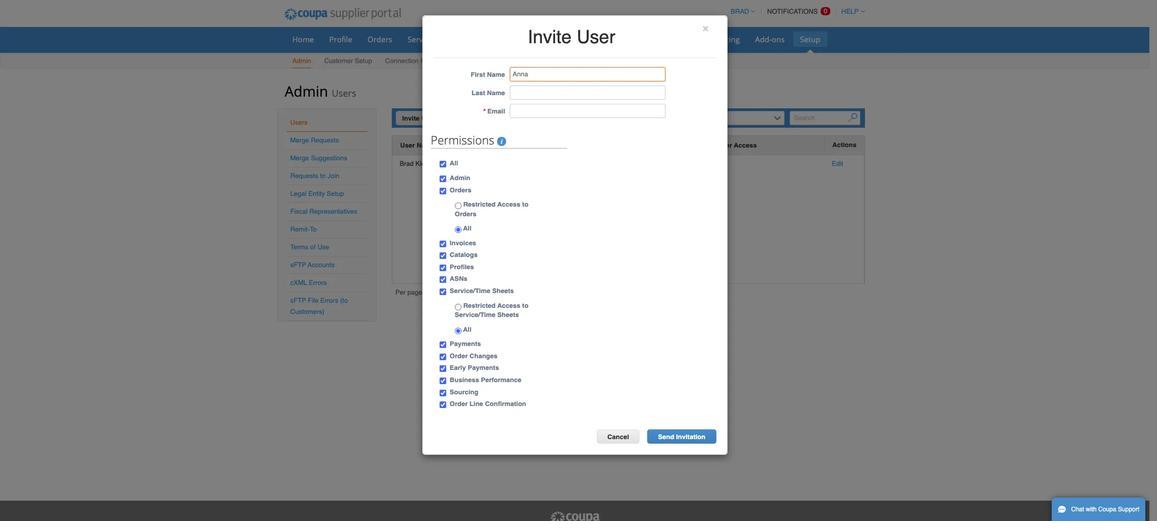 Task type: locate. For each thing, give the bounding box(es) containing it.
1 vertical spatial email
[[451, 142, 469, 149]]

1 vertical spatial business performance
[[450, 376, 522, 384]]

user up user name
[[422, 115, 436, 122]]

None radio
[[455, 203, 462, 209], [455, 227, 462, 233], [455, 304, 462, 310], [455, 203, 462, 209], [455, 227, 462, 233], [455, 304, 462, 310]]

business performance
[[614, 34, 694, 44], [450, 376, 522, 384]]

catalogs up 'first name' text field
[[569, 34, 599, 44]]

cxml errors link
[[290, 279, 327, 287]]

sftp up cxml
[[290, 261, 306, 269]]

0 horizontal spatial users
[[290, 119, 308, 126]]

customers)
[[290, 308, 325, 316]]

None checkbox
[[440, 161, 446, 168], [440, 176, 446, 182], [440, 188, 446, 194], [440, 342, 446, 348], [440, 354, 446, 360], [440, 378, 446, 384], [440, 390, 446, 396], [440, 161, 446, 168], [440, 176, 446, 182], [440, 188, 446, 194], [440, 342, 446, 348], [440, 354, 446, 360], [440, 378, 446, 384], [440, 390, 446, 396]]

asns
[[450, 275, 468, 283]]

0 vertical spatial invite
[[528, 26, 572, 47]]

business performance link
[[608, 32, 701, 47]]

1 vertical spatial access
[[498, 201, 521, 208]]

1 vertical spatial merge
[[290, 154, 309, 162]]

to inside restricted access to service/time sheets
[[523, 302, 529, 309]]

requests up suggestions
[[311, 136, 339, 144]]

restricted down the "15" 'button'
[[464, 302, 496, 309]]

1 vertical spatial service/time sheets
[[450, 287, 514, 295]]

requests up legal
[[290, 172, 318, 180]]

1 vertical spatial users
[[290, 119, 308, 126]]

payments
[[450, 340, 481, 348], [468, 364, 499, 372]]

0 vertical spatial performance
[[648, 34, 694, 44]]

2 vertical spatial orders
[[455, 210, 477, 218]]

to for restricted access to orders
[[523, 201, 529, 208]]

users down customer setup link
[[332, 87, 357, 99]]

0 vertical spatial service/time
[[408, 34, 453, 44]]

coupa
[[1099, 506, 1117, 513]]

1 horizontal spatial coupa supplier portal image
[[550, 511, 601, 521]]

1 vertical spatial requests
[[311, 136, 339, 144]]

0 vertical spatial order
[[450, 352, 468, 360]]

service/time sheets
[[408, 34, 479, 44], [450, 287, 514, 295]]

info image
[[498, 137, 507, 146]]

1 vertical spatial all
[[462, 225, 472, 232]]

0 vertical spatial setup
[[800, 34, 821, 44]]

customer
[[324, 57, 353, 65], [702, 142, 733, 149]]

setup down orders link
[[355, 57, 372, 65]]

invite user up user name
[[402, 115, 436, 122]]

user up brad
[[400, 142, 415, 149]]

2 restricted from the top
[[464, 302, 496, 309]]

order for order changes
[[450, 352, 468, 360]]

0 vertical spatial sheets
[[455, 34, 479, 44]]

1 vertical spatial errors
[[321, 297, 339, 304]]

access for restricted access to orders
[[498, 201, 521, 208]]

merge for merge suggestions
[[290, 154, 309, 162]]

1 horizontal spatial invoices
[[525, 34, 553, 44]]

admin link
[[292, 55, 312, 68]]

2 vertical spatial access
[[498, 302, 521, 309]]

admin users
[[285, 81, 357, 101]]

orders link
[[361, 32, 399, 47]]

service/time sheets up restricted access to service/time sheets
[[450, 287, 514, 295]]

order changes
[[450, 352, 498, 360]]

name inside button
[[417, 142, 435, 149]]

1 vertical spatial invite user
[[402, 115, 436, 122]]

orders
[[368, 34, 393, 44], [450, 186, 472, 194], [455, 210, 477, 218]]

sftp inside sftp file errors (to customers)
[[290, 297, 306, 304]]

1 vertical spatial order
[[450, 400, 468, 408]]

0 horizontal spatial setup
[[327, 190, 344, 198]]

customer inside customer setup link
[[324, 57, 353, 65]]

*
[[484, 108, 486, 115]]

2 horizontal spatial user
[[577, 26, 616, 47]]

user name
[[400, 142, 435, 149]]

customer setup
[[324, 57, 372, 65]]

0 horizontal spatial invite
[[402, 115, 420, 122]]

all
[[450, 160, 458, 167], [462, 225, 472, 232], [462, 326, 472, 333]]

0 vertical spatial name
[[487, 71, 505, 79]]

navigation
[[396, 288, 464, 299]]

business right "catalogs" link
[[614, 34, 646, 44]]

0 horizontal spatial business
[[450, 376, 479, 384]]

1 restricted from the top
[[464, 201, 496, 208]]

order for order line confirmation
[[450, 400, 468, 408]]

0 vertical spatial requests
[[421, 57, 449, 65]]

sourcing right ×
[[709, 34, 740, 44]]

1 horizontal spatial catalogs
[[569, 34, 599, 44]]

sheets up changes
[[498, 311, 519, 319]]

0 vertical spatial customer
[[324, 57, 353, 65]]

requests inside connection requests link
[[421, 57, 449, 65]]

0 vertical spatial merge
[[290, 136, 309, 144]]

errors left (to
[[321, 297, 339, 304]]

page
[[408, 289, 423, 296]]

2 order from the top
[[450, 400, 468, 408]]

invitation
[[677, 433, 706, 441]]

access inside restricted access to service/time sheets
[[498, 302, 521, 309]]

legal entity setup
[[290, 190, 344, 198]]

terms of use link
[[290, 243, 329, 251]]

access for restricted access to service/time sheets
[[498, 302, 521, 309]]

to inside "restricted access to orders"
[[523, 201, 529, 208]]

service/time inside restricted access to service/time sheets
[[455, 311, 496, 319]]

|
[[449, 290, 451, 297]]

admin down home
[[293, 57, 311, 65]]

admin
[[293, 57, 311, 65], [285, 81, 328, 101], [450, 174, 471, 182]]

payments up order changes
[[450, 340, 481, 348]]

admin down admin link
[[285, 81, 328, 101]]

sftp file errors (to customers)
[[290, 297, 348, 316]]

2 vertical spatial to
[[523, 302, 529, 309]]

remit-
[[290, 226, 310, 233]]

1 vertical spatial sftp
[[290, 297, 306, 304]]

remit-to
[[290, 226, 317, 233]]

invoices up profiles
[[450, 239, 477, 247]]

1 vertical spatial to
[[523, 201, 529, 208]]

0 vertical spatial invite user
[[528, 26, 616, 47]]

users up merge requests
[[290, 119, 308, 126]]

customer for customer access
[[702, 142, 733, 149]]

0 vertical spatial email
[[488, 108, 505, 115]]

1 horizontal spatial users
[[332, 87, 357, 99]]

customer inside customer access button
[[702, 142, 733, 149]]

requests for connection requests
[[421, 57, 449, 65]]

1 horizontal spatial customer
[[702, 142, 733, 149]]

setup right ons
[[800, 34, 821, 44]]

per
[[396, 289, 406, 296]]

0 vertical spatial users
[[332, 87, 357, 99]]

0 horizontal spatial invoices
[[450, 239, 477, 247]]

2 vertical spatial name
[[417, 142, 435, 149]]

1 horizontal spatial invite user
[[528, 26, 616, 47]]

1 vertical spatial catalogs
[[450, 251, 478, 259]]

0 horizontal spatial invite user
[[402, 115, 436, 122]]

add-ons
[[756, 34, 785, 44]]

2 vertical spatial all
[[462, 326, 472, 333]]

merge down merge requests
[[290, 154, 309, 162]]

changes
[[470, 352, 498, 360]]

10
[[439, 290, 447, 297]]

service/time
[[408, 34, 453, 44], [450, 287, 491, 295], [455, 311, 496, 319]]

fiscal
[[290, 208, 308, 215]]

access for customer access
[[734, 142, 757, 149]]

service/time inside service/time sheets link
[[408, 34, 453, 44]]

name up klo
[[417, 142, 435, 149]]

0 vertical spatial service/time sheets
[[408, 34, 479, 44]]

order left line
[[450, 400, 468, 408]]

service/time sheets up the connection requests
[[408, 34, 479, 44]]

None text field
[[510, 104, 666, 118]]

errors down accounts
[[309, 279, 327, 287]]

2 merge from the top
[[290, 154, 309, 162]]

restricted inside restricted access to service/time sheets
[[464, 302, 496, 309]]

1 vertical spatial restricted
[[464, 302, 496, 309]]

2 vertical spatial setup
[[327, 190, 344, 198]]

invite
[[528, 26, 572, 47], [402, 115, 420, 122]]

navigation containing per page
[[396, 288, 464, 299]]

15 button
[[451, 288, 464, 299]]

0 vertical spatial sftp
[[290, 261, 306, 269]]

to for restricted access to service/time sheets
[[523, 302, 529, 309]]

status
[[533, 142, 553, 149]]

sftp for sftp accounts
[[290, 261, 306, 269]]

1 vertical spatial name
[[487, 89, 505, 97]]

requests to join link
[[290, 172, 340, 180]]

cancel
[[608, 433, 629, 441]]

0 vertical spatial restricted
[[464, 201, 496, 208]]

0 horizontal spatial user
[[400, 142, 415, 149]]

2 vertical spatial requests
[[290, 172, 318, 180]]

all down email button
[[450, 160, 458, 167]]

access
[[734, 142, 757, 149], [498, 201, 521, 208], [498, 302, 521, 309]]

2 vertical spatial service/time
[[455, 311, 496, 319]]

restricted access to service/time sheets
[[455, 302, 529, 319]]

order up early at left bottom
[[450, 352, 468, 360]]

0 horizontal spatial business performance
[[450, 376, 522, 384]]

orders inside "restricted access to orders"
[[455, 210, 477, 218]]

2 vertical spatial admin
[[450, 174, 471, 182]]

0 horizontal spatial coupa supplier portal image
[[277, 2, 408, 27]]

sheets up restricted access to service/time sheets
[[493, 287, 514, 295]]

catalogs link
[[562, 32, 606, 47]]

name right first
[[487, 71, 505, 79]]

business down early at left bottom
[[450, 376, 479, 384]]

users link
[[290, 119, 308, 126]]

catalogs up profiles
[[450, 251, 478, 259]]

add-ons link
[[749, 32, 792, 47]]

invite user up 'first name' text field
[[528, 26, 616, 47]]

sftp for sftp file errors (to customers)
[[290, 297, 306, 304]]

users inside admin users
[[332, 87, 357, 99]]

all up order changes
[[462, 326, 472, 333]]

connection requests
[[385, 57, 449, 65]]

sftp up customers)
[[290, 297, 306, 304]]

name right last
[[487, 89, 505, 97]]

0 vertical spatial payments
[[450, 340, 481, 348]]

restricted for service/time
[[464, 302, 496, 309]]

0 horizontal spatial customer
[[324, 57, 353, 65]]

to
[[320, 172, 326, 180], [523, 201, 529, 208], [523, 302, 529, 309]]

0 vertical spatial business
[[614, 34, 646, 44]]

1 merge from the top
[[290, 136, 309, 144]]

performance up confirmation
[[481, 376, 522, 384]]

name
[[487, 71, 505, 79], [487, 89, 505, 97], [417, 142, 435, 149]]

2 horizontal spatial setup
[[800, 34, 821, 44]]

klo
[[416, 160, 425, 168]]

users
[[332, 87, 357, 99], [290, 119, 308, 126]]

1 horizontal spatial email
[[488, 108, 505, 115]]

None checkbox
[[440, 241, 446, 247], [440, 253, 446, 259], [440, 265, 446, 271], [440, 277, 446, 283], [440, 289, 446, 295], [440, 366, 446, 372], [440, 402, 446, 408], [440, 241, 446, 247], [440, 253, 446, 259], [440, 265, 446, 271], [440, 277, 446, 283], [440, 289, 446, 295], [440, 366, 446, 372], [440, 402, 446, 408]]

1 horizontal spatial setup
[[355, 57, 372, 65]]

1 vertical spatial admin
[[285, 81, 328, 101]]

1 vertical spatial performance
[[481, 376, 522, 384]]

invite user link
[[396, 111, 443, 125]]

0 vertical spatial business performance
[[614, 34, 694, 44]]

terms
[[290, 243, 309, 251]]

sftp
[[290, 261, 306, 269], [290, 297, 306, 304]]

user up 'first name' text field
[[577, 26, 616, 47]]

requests
[[421, 57, 449, 65], [311, 136, 339, 144], [290, 172, 318, 180]]

0 vertical spatial errors
[[309, 279, 327, 287]]

None radio
[[455, 328, 462, 334]]

service/time up the connection requests
[[408, 34, 453, 44]]

klobrad84@gmail.com link
[[451, 160, 517, 168]]

setup down join
[[327, 190, 344, 198]]

1 sftp from the top
[[290, 261, 306, 269]]

requests down service/time sheets link
[[421, 57, 449, 65]]

performance left ×
[[648, 34, 694, 44]]

invoices left "catalogs" link
[[525, 34, 553, 44]]

0 vertical spatial sourcing
[[709, 34, 740, 44]]

all down "restricted access to orders"
[[462, 225, 472, 232]]

sourcing
[[709, 34, 740, 44], [450, 388, 479, 396]]

sheets up first
[[455, 34, 479, 44]]

restricted inside "restricted access to orders"
[[464, 201, 496, 208]]

restricted down klobrad84@gmail.com
[[464, 201, 496, 208]]

2 sftp from the top
[[290, 297, 306, 304]]

service/time down the asns
[[450, 287, 491, 295]]

payments down changes
[[468, 364, 499, 372]]

1 vertical spatial setup
[[355, 57, 372, 65]]

access inside button
[[734, 142, 757, 149]]

0 horizontal spatial catalogs
[[450, 251, 478, 259]]

2 vertical spatial user
[[400, 142, 415, 149]]

0 horizontal spatial sourcing
[[450, 388, 479, 396]]

sftp accounts
[[290, 261, 335, 269]]

email up klobrad84@gmail.com link
[[451, 142, 469, 149]]

0 vertical spatial orders
[[368, 34, 393, 44]]

0 vertical spatial access
[[734, 142, 757, 149]]

email right *
[[488, 108, 505, 115]]

requests for merge requests
[[311, 136, 339, 144]]

coupa supplier portal image
[[277, 2, 408, 27], [550, 511, 601, 521]]

10 button
[[437, 288, 449, 299]]

fiscal representatives link
[[290, 208, 357, 215]]

1 vertical spatial customer
[[702, 142, 733, 149]]

1 horizontal spatial business performance
[[614, 34, 694, 44]]

2 vertical spatial sheets
[[498, 311, 519, 319]]

1 horizontal spatial sourcing
[[709, 34, 740, 44]]

1 order from the top
[[450, 352, 468, 360]]

service/time sheets link
[[401, 32, 486, 47]]

sourcing up line
[[450, 388, 479, 396]]

1 horizontal spatial performance
[[648, 34, 694, 44]]

merge down users link
[[290, 136, 309, 144]]

access inside "restricted access to orders"
[[498, 201, 521, 208]]

catalogs
[[569, 34, 599, 44], [450, 251, 478, 259]]

errors inside sftp file errors (to customers)
[[321, 297, 339, 304]]

service/time down the "15" 'button'
[[455, 311, 496, 319]]

1 horizontal spatial user
[[422, 115, 436, 122]]

admin down klobrad84@gmail.com
[[450, 174, 471, 182]]

to
[[310, 226, 317, 233]]

setup inside setup link
[[800, 34, 821, 44]]

1 vertical spatial sheets
[[493, 287, 514, 295]]



Task type: describe. For each thing, give the bounding box(es) containing it.
0 vertical spatial to
[[320, 172, 326, 180]]

customer setup link
[[324, 55, 373, 68]]

15
[[454, 290, 461, 297]]

last
[[472, 89, 485, 97]]

connection
[[385, 57, 419, 65]]

cxml
[[290, 279, 307, 287]]

name for first name
[[487, 71, 505, 79]]

10 | 15
[[439, 290, 461, 297]]

all for restricted access to orders
[[462, 225, 472, 232]]

1 vertical spatial invite
[[402, 115, 420, 122]]

Last Name text field
[[510, 86, 666, 100]]

0 vertical spatial catalogs
[[569, 34, 599, 44]]

1 horizontal spatial business
[[614, 34, 646, 44]]

restricted access to orders
[[455, 201, 529, 218]]

merge suggestions
[[290, 154, 348, 162]]

support
[[1119, 506, 1140, 513]]

user name button
[[400, 140, 435, 151]]

merge requests link
[[290, 136, 339, 144]]

1 vertical spatial service/time
[[450, 287, 491, 295]]

× button
[[703, 22, 709, 34]]

customer access button
[[702, 140, 757, 151]]

0 vertical spatial coupa supplier portal image
[[277, 2, 408, 27]]

permissions
[[431, 132, 498, 148]]

accounts
[[308, 261, 335, 269]]

0 horizontal spatial performance
[[481, 376, 522, 384]]

sheets inside restricted access to service/time sheets
[[498, 311, 519, 319]]

name for user name
[[417, 142, 435, 149]]

1 vertical spatial payments
[[468, 364, 499, 372]]

remit-to link
[[290, 226, 317, 233]]

use
[[318, 243, 329, 251]]

send invitation button
[[648, 430, 717, 444]]

First Name text field
[[510, 67, 666, 82]]

sourcing link
[[703, 32, 747, 47]]

user inside button
[[400, 142, 415, 149]]

chat
[[1072, 506, 1085, 513]]

fiscal representatives
[[290, 208, 357, 215]]

name for last name
[[487, 89, 505, 97]]

status button
[[533, 140, 553, 151]]

0 vertical spatial invoices
[[525, 34, 553, 44]]

merge for merge requests
[[290, 136, 309, 144]]

connection requests link
[[385, 55, 449, 68]]

profiles
[[450, 263, 474, 271]]

home link
[[286, 32, 321, 47]]

terms of use
[[290, 243, 329, 251]]

sftp file errors (to customers) link
[[290, 297, 348, 316]]

all for restricted access to service/time sheets
[[462, 326, 472, 333]]

early
[[450, 364, 466, 372]]

Search text field
[[790, 111, 861, 125]]

profile
[[329, 34, 353, 44]]

0 vertical spatial all
[[450, 160, 458, 167]]

klobrad84@gmail.com
[[451, 160, 517, 168]]

cxml errors
[[290, 279, 327, 287]]

ons
[[772, 34, 785, 44]]

suggestions
[[311, 154, 348, 162]]

send invitation
[[659, 433, 706, 441]]

early payments
[[450, 364, 499, 372]]

join
[[328, 172, 340, 180]]

confirmation
[[485, 400, 527, 408]]

0 vertical spatial admin
[[293, 57, 311, 65]]

cancel button
[[597, 430, 640, 444]]

brad
[[400, 160, 414, 168]]

0 vertical spatial user
[[577, 26, 616, 47]]

customer for customer setup
[[324, 57, 353, 65]]

legal
[[290, 190, 307, 198]]

×
[[703, 22, 709, 34]]

* email
[[484, 108, 505, 115]]

requests to join
[[290, 172, 340, 180]]

sheets inside service/time sheets link
[[455, 34, 479, 44]]

1 vertical spatial business
[[450, 376, 479, 384]]

first name
[[471, 71, 505, 79]]

legal entity setup link
[[290, 190, 344, 198]]

last name
[[472, 89, 505, 97]]

order line confirmation
[[450, 400, 527, 408]]

edit
[[832, 160, 844, 168]]

1 vertical spatial user
[[422, 115, 436, 122]]

of
[[310, 243, 316, 251]]

per page
[[396, 289, 423, 296]]

chat with coupa support button
[[1052, 498, 1146, 521]]

1 vertical spatial orders
[[450, 186, 472, 194]]

setup inside customer setup link
[[355, 57, 372, 65]]

first
[[471, 71, 485, 79]]

brad klo
[[400, 160, 425, 168]]

restricted for orders
[[464, 201, 496, 208]]

profile link
[[323, 32, 359, 47]]

(to
[[340, 297, 348, 304]]

line
[[470, 400, 483, 408]]

1 vertical spatial sourcing
[[450, 388, 479, 396]]

representatives
[[310, 208, 357, 215]]

setup link
[[794, 32, 828, 47]]

entity
[[309, 190, 325, 198]]

add-
[[756, 34, 772, 44]]

1 horizontal spatial invite
[[528, 26, 572, 47]]

1 vertical spatial invoices
[[450, 239, 477, 247]]

chat with coupa support
[[1072, 506, 1140, 513]]

search image
[[849, 113, 858, 122]]

0 horizontal spatial email
[[451, 142, 469, 149]]

edit link
[[832, 160, 844, 168]]

merge suggestions link
[[290, 154, 348, 162]]

with
[[1087, 506, 1097, 513]]

customer access
[[702, 142, 757, 149]]

send
[[659, 433, 675, 441]]



Task type: vqa. For each thing, say whether or not it's contained in the screenshot.
Restricted Access To Orders
yes



